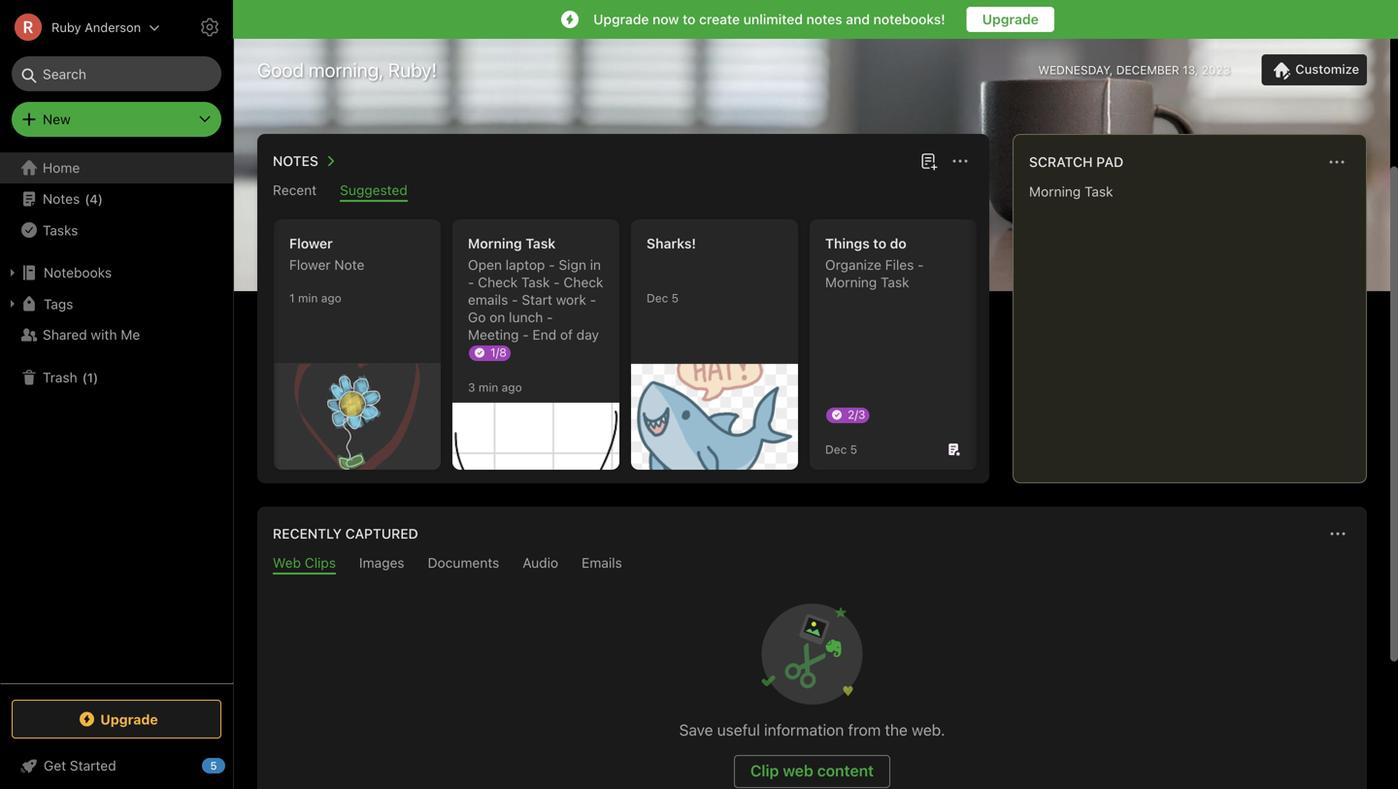 Task type: locate. For each thing, give the bounding box(es) containing it.
1 vertical spatial min
[[479, 381, 499, 394]]

1 horizontal spatial dec
[[826, 443, 847, 456]]

) inside "notes ( 4 )"
[[98, 192, 103, 206]]

5
[[672, 291, 679, 305], [850, 443, 858, 456], [210, 760, 217, 773]]

customize button
[[1262, 54, 1367, 85]]

min right 3
[[479, 381, 499, 394]]

wednesday, december 13, 2023
[[1039, 63, 1231, 77]]

thumbnail image for flower note
[[274, 364, 441, 470]]

0 horizontal spatial more actions image
[[949, 150, 972, 173]]

shared
[[43, 327, 87, 343]]

1 horizontal spatial morning
[[826, 274, 877, 290]]

0 vertical spatial dec
[[647, 291, 668, 305]]

1 vertical spatial ago
[[502, 381, 522, 394]]

1 horizontal spatial to
[[873, 236, 887, 252]]

0 vertical spatial to
[[683, 11, 696, 27]]

0 horizontal spatial dec 5
[[647, 291, 679, 305]]

) right trash
[[93, 370, 98, 385]]

flower down recent tab
[[289, 236, 333, 252]]

) down home link
[[98, 192, 103, 206]]

morning
[[468, 236, 522, 252], [826, 274, 877, 290]]

tab list
[[261, 182, 986, 202], [261, 555, 1364, 575]]

lunch
[[509, 309, 543, 325]]

task down files
[[881, 274, 910, 290]]

) inside trash ( 1 )
[[93, 370, 98, 385]]

notes down home
[[43, 191, 80, 207]]

tree
[[0, 152, 233, 683]]

ago down 1/8
[[502, 381, 522, 394]]

0 horizontal spatial morning
[[468, 236, 522, 252]]

0 vertical spatial ago
[[321, 291, 342, 305]]

notes up the recent
[[273, 153, 318, 169]]

do
[[890, 236, 907, 252]]

upgrade up help and learning task checklist field
[[100, 712, 158, 728]]

1 horizontal spatial more actions image
[[1326, 151, 1349, 174]]

clip web content
[[751, 762, 874, 780]]

images
[[359, 555, 405, 571]]

1 horizontal spatial 5
[[672, 291, 679, 305]]

1 vertical spatial morning
[[826, 274, 877, 290]]

ruby anderson
[[51, 20, 141, 34]]

1 vertical spatial flower
[[289, 257, 331, 273]]

- left the "sign"
[[549, 257, 555, 273]]

to right now
[[683, 11, 696, 27]]

Account field
[[0, 8, 160, 47]]

recent
[[273, 182, 317, 198]]

sharks!
[[647, 236, 696, 252]]

1 tab list from the top
[[261, 182, 986, 202]]

from
[[848, 721, 881, 740]]

notes for notes ( 4 )
[[43, 191, 80, 207]]

notes inside button
[[273, 153, 318, 169]]

1 vertical spatial tab list
[[261, 555, 1364, 575]]

dec 5
[[647, 291, 679, 305], [826, 443, 858, 456]]

( right trash
[[82, 370, 87, 385]]

more actions image
[[949, 150, 972, 173], [1326, 151, 1349, 174]]

0 vertical spatial )
[[98, 192, 103, 206]]

1 flower from the top
[[289, 236, 333, 252]]

min for 1
[[298, 291, 318, 305]]

settings image
[[198, 16, 221, 39]]

to left do
[[873, 236, 887, 252]]

0 vertical spatial morning
[[468, 236, 522, 252]]

ago
[[321, 291, 342, 305], [502, 381, 522, 394]]

1 vertical spatial 1
[[87, 370, 93, 385]]

flower up the 1 min ago
[[289, 257, 331, 273]]

min down 'flower flower note'
[[298, 291, 318, 305]]

More actions field
[[947, 148, 974, 175], [1324, 149, 1351, 176], [1325, 521, 1352, 548]]

flower
[[289, 236, 333, 252], [289, 257, 331, 273]]

upgrade
[[594, 11, 649, 27], [983, 11, 1039, 27], [100, 712, 158, 728]]

shared with me link
[[0, 320, 232, 351]]

check up emails
[[478, 274, 518, 290]]

web
[[273, 555, 301, 571]]

ago down note
[[321, 291, 342, 305]]

1 down 'flower flower note'
[[289, 291, 295, 305]]

0 horizontal spatial check
[[478, 274, 518, 290]]

recently captured button
[[269, 523, 418, 546]]

1 vertical spatial (
[[82, 370, 87, 385]]

started
[[70, 758, 116, 774]]

2 tab list from the top
[[261, 555, 1364, 575]]

- up lunch
[[512, 292, 518, 308]]

upgrade inside button
[[983, 11, 1039, 27]]

dec 5 down sharks!
[[647, 291, 679, 305]]

1 vertical spatial notes
[[43, 191, 80, 207]]

-
[[549, 257, 555, 273], [918, 257, 924, 273], [468, 274, 474, 290], [554, 274, 560, 290], [512, 292, 518, 308], [590, 292, 596, 308], [547, 309, 553, 325], [523, 327, 529, 343]]

0 vertical spatial 5
[[672, 291, 679, 305]]

get started
[[44, 758, 116, 774]]

morning inside morning task open laptop - sign in - check task - check emails - start work - go on lunch - meeting - end of day
[[468, 236, 522, 252]]

check down the "sign"
[[564, 274, 604, 290]]

0 vertical spatial (
[[85, 192, 90, 206]]

upgrade for upgrade now to create unlimited notes and notebooks!
[[594, 11, 649, 27]]

december
[[1117, 63, 1180, 77]]

1 horizontal spatial upgrade
[[594, 11, 649, 27]]

0 vertical spatial notes
[[273, 153, 318, 169]]

things to do organize files - morning task
[[826, 236, 924, 290]]

( for trash
[[82, 370, 87, 385]]

1 horizontal spatial notes
[[273, 153, 318, 169]]

dec 5 down 2/3
[[826, 443, 858, 456]]

thumbnail image for open laptop - sign in - check task - check emails - start work - go on lunch - meeting - end of day
[[453, 403, 620, 470]]

1 inside suggested tab panel
[[289, 291, 295, 305]]

tags
[[44, 296, 73, 312]]

0 horizontal spatial to
[[683, 11, 696, 27]]

tasks button
[[0, 215, 232, 246]]

0 vertical spatial tab list
[[261, 182, 986, 202]]

- down lunch
[[523, 327, 529, 343]]

0 horizontal spatial notes
[[43, 191, 80, 207]]

0 horizontal spatial 5
[[210, 760, 217, 773]]

home link
[[0, 152, 233, 184]]

1 vertical spatial )
[[93, 370, 98, 385]]

start
[[522, 292, 553, 308]]

0 vertical spatial 1
[[289, 291, 295, 305]]

ago for 1 min ago
[[321, 291, 342, 305]]

min
[[298, 291, 318, 305], [479, 381, 499, 394]]

0 horizontal spatial upgrade
[[100, 712, 158, 728]]

Search text field
[[25, 56, 208, 91]]

more actions image
[[1327, 523, 1350, 546]]

audio tab
[[523, 555, 559, 575]]

ruby!
[[388, 58, 437, 81]]

- right files
[[918, 257, 924, 273]]

1 vertical spatial dec 5
[[826, 443, 858, 456]]

suggested tab panel
[[257, 202, 1172, 484]]

None search field
[[25, 56, 208, 91]]

upgrade up wednesday,
[[983, 11, 1039, 27]]

trash ( 1 )
[[43, 370, 98, 386]]

of
[[560, 327, 573, 343]]

1 vertical spatial to
[[873, 236, 887, 252]]

( down home link
[[85, 192, 90, 206]]

Help and Learning task checklist field
[[0, 751, 233, 782]]

1 horizontal spatial thumbnail image
[[453, 403, 620, 470]]

2 horizontal spatial thumbnail image
[[631, 364, 798, 470]]

notes
[[273, 153, 318, 169], [43, 191, 80, 207]]

click to collapse image
[[226, 754, 240, 777]]

0 horizontal spatial 1
[[87, 370, 93, 385]]

go
[[468, 309, 486, 325]]

anderson
[[85, 20, 141, 34]]

)
[[98, 192, 103, 206], [93, 370, 98, 385]]

0 horizontal spatial thumbnail image
[[274, 364, 441, 470]]

information
[[764, 721, 844, 740]]

thumbnail image
[[274, 364, 441, 470], [631, 364, 798, 470], [453, 403, 620, 470]]

0 horizontal spatial ago
[[321, 291, 342, 305]]

shared with me
[[43, 327, 140, 343]]

1 horizontal spatial ago
[[502, 381, 522, 394]]

3 min ago
[[468, 381, 522, 394]]

0 vertical spatial flower
[[289, 236, 333, 252]]

13,
[[1183, 63, 1199, 77]]

web clips tab panel
[[257, 575, 1367, 790]]

the
[[885, 721, 908, 740]]

2 horizontal spatial 5
[[850, 443, 858, 456]]

( for notes
[[85, 192, 90, 206]]

tab list containing web clips
[[261, 555, 1364, 575]]

check
[[478, 274, 518, 290], [564, 274, 604, 290]]

dec
[[647, 291, 668, 305], [826, 443, 847, 456]]

1 horizontal spatial check
[[564, 274, 604, 290]]

0 horizontal spatial min
[[298, 291, 318, 305]]

0 vertical spatial min
[[298, 291, 318, 305]]

5 left "click to collapse" image
[[210, 760, 217, 773]]

2 vertical spatial 5
[[210, 760, 217, 773]]

1 horizontal spatial 1
[[289, 291, 295, 305]]

morning up open
[[468, 236, 522, 252]]

morning down organize
[[826, 274, 877, 290]]

upgrade left now
[[594, 11, 649, 27]]

5 down 2/3
[[850, 443, 858, 456]]

1
[[289, 291, 295, 305], [87, 370, 93, 385]]

( inside "notes ( 4 )"
[[85, 192, 90, 206]]

1 horizontal spatial dec 5
[[826, 443, 858, 456]]

( inside trash ( 1 )
[[82, 370, 87, 385]]

1 right trash
[[87, 370, 93, 385]]

5 down sharks!
[[672, 291, 679, 305]]

2 horizontal spatial upgrade
[[983, 11, 1039, 27]]

clip
[[751, 762, 779, 780]]

clips
[[305, 555, 336, 571]]

2 flower from the top
[[289, 257, 331, 273]]

images tab
[[359, 555, 405, 575]]

scratch
[[1029, 154, 1093, 170]]

1 vertical spatial dec
[[826, 443, 847, 456]]

tab list containing recent
[[261, 182, 986, 202]]

to
[[683, 11, 696, 27], [873, 236, 887, 252]]

1 horizontal spatial min
[[479, 381, 499, 394]]



Task type: describe. For each thing, give the bounding box(es) containing it.
create
[[699, 11, 740, 27]]

to inside things to do organize files - morning task
[[873, 236, 887, 252]]

documents tab
[[428, 555, 499, 575]]

tasks
[[43, 222, 78, 238]]

scratch pad button
[[1026, 151, 1124, 174]]

expand notebooks image
[[5, 265, 20, 281]]

on
[[490, 309, 505, 325]]

tab list for notes
[[261, 182, 986, 202]]

- right work
[[590, 292, 596, 308]]

5 inside help and learning task checklist field
[[210, 760, 217, 773]]

notes button
[[269, 150, 342, 173]]

2023
[[1202, 63, 1231, 77]]

1 min ago
[[289, 291, 342, 305]]

1/8
[[490, 346, 507, 359]]

tree containing home
[[0, 152, 233, 683]]

web clips
[[273, 555, 336, 571]]

more actions field for recently captured
[[1325, 521, 1352, 548]]

home
[[43, 160, 80, 176]]

save
[[679, 721, 713, 740]]

recently
[[273, 526, 342, 542]]

trash
[[43, 370, 77, 386]]

pad
[[1097, 154, 1124, 170]]

1 inside trash ( 1 )
[[87, 370, 93, 385]]

expand tags image
[[5, 296, 20, 312]]

morning,
[[309, 58, 384, 81]]

2 check from the left
[[564, 274, 604, 290]]

upgrade inside popup button
[[100, 712, 158, 728]]

useful
[[717, 721, 760, 740]]

task inside things to do organize files - morning task
[[881, 274, 910, 290]]

sign
[[559, 257, 587, 273]]

- down open
[[468, 274, 474, 290]]

suggested tab
[[340, 182, 408, 202]]

documents
[[428, 555, 499, 571]]

3
[[468, 381, 475, 394]]

organize
[[826, 257, 882, 273]]

recently captured
[[273, 526, 418, 542]]

upgrade now to create unlimited notes and notebooks!
[[594, 11, 946, 27]]

- inside things to do organize files - morning task
[[918, 257, 924, 273]]

meeting
[[468, 327, 519, 343]]

Start writing… text field
[[1029, 184, 1366, 467]]

content
[[818, 762, 874, 780]]

1 check from the left
[[478, 274, 518, 290]]

0 horizontal spatial dec
[[647, 291, 668, 305]]

with
[[91, 327, 117, 343]]

new
[[43, 111, 71, 127]]

- up work
[[554, 274, 560, 290]]

unlimited
[[744, 11, 803, 27]]

web clips tab
[[273, 555, 336, 575]]

recent tab
[[273, 182, 317, 202]]

upgrade for upgrade button
[[983, 11, 1039, 27]]

now
[[653, 11, 679, 27]]

ago for 3 min ago
[[502, 381, 522, 394]]

new button
[[12, 102, 221, 137]]

wednesday,
[[1039, 63, 1113, 77]]

more actions field for scratch pad
[[1324, 149, 1351, 176]]

files
[[885, 257, 914, 273]]

4
[[90, 192, 98, 206]]

morning inside things to do organize files - morning task
[[826, 274, 877, 290]]

captured
[[345, 526, 418, 542]]

flower flower note
[[289, 236, 365, 273]]

good morning, ruby!
[[257, 58, 437, 81]]

notebooks link
[[0, 257, 232, 288]]

notebooks!
[[874, 11, 946, 27]]

upgrade button
[[12, 700, 221, 739]]

me
[[121, 327, 140, 343]]

emails
[[468, 292, 508, 308]]

customize
[[1296, 62, 1360, 76]]

tags button
[[0, 288, 232, 320]]

save useful information from the web.
[[679, 721, 945, 740]]

task up start at top left
[[522, 274, 550, 290]]

notes for notes
[[273, 153, 318, 169]]

1 vertical spatial 5
[[850, 443, 858, 456]]

tab list for recently captured
[[261, 555, 1364, 575]]

emails tab
[[582, 555, 622, 575]]

clip web content button
[[734, 756, 891, 789]]

in
[[590, 257, 601, 273]]

notes ( 4 )
[[43, 191, 103, 207]]

open
[[468, 257, 502, 273]]

and
[[846, 11, 870, 27]]

get
[[44, 758, 66, 774]]

audio
[[523, 555, 559, 571]]

notes
[[807, 11, 843, 27]]

suggested
[[340, 182, 408, 198]]

more actions image inside field
[[1326, 151, 1349, 174]]

0 vertical spatial dec 5
[[647, 291, 679, 305]]

- up end
[[547, 309, 553, 325]]

notebooks
[[44, 265, 112, 281]]

) for notes
[[98, 192, 103, 206]]

web.
[[912, 721, 945, 740]]

things
[[826, 236, 870, 252]]

ruby
[[51, 20, 81, 34]]

task up laptop
[[526, 236, 556, 252]]

) for trash
[[93, 370, 98, 385]]

work
[[556, 292, 586, 308]]

2/3
[[848, 408, 866, 422]]

emails
[[582, 555, 622, 571]]

morning task open laptop - sign in - check task - check emails - start work - go on lunch - meeting - end of day
[[468, 236, 604, 343]]

scratch pad
[[1029, 154, 1124, 170]]

laptop
[[506, 257, 545, 273]]

good
[[257, 58, 304, 81]]

note
[[334, 257, 365, 273]]

web
[[783, 762, 814, 780]]

upgrade button
[[967, 7, 1055, 32]]

day
[[577, 327, 599, 343]]

min for 3
[[479, 381, 499, 394]]

end
[[533, 327, 557, 343]]



Task type: vqa. For each thing, say whether or not it's contained in the screenshot.
min to the top
yes



